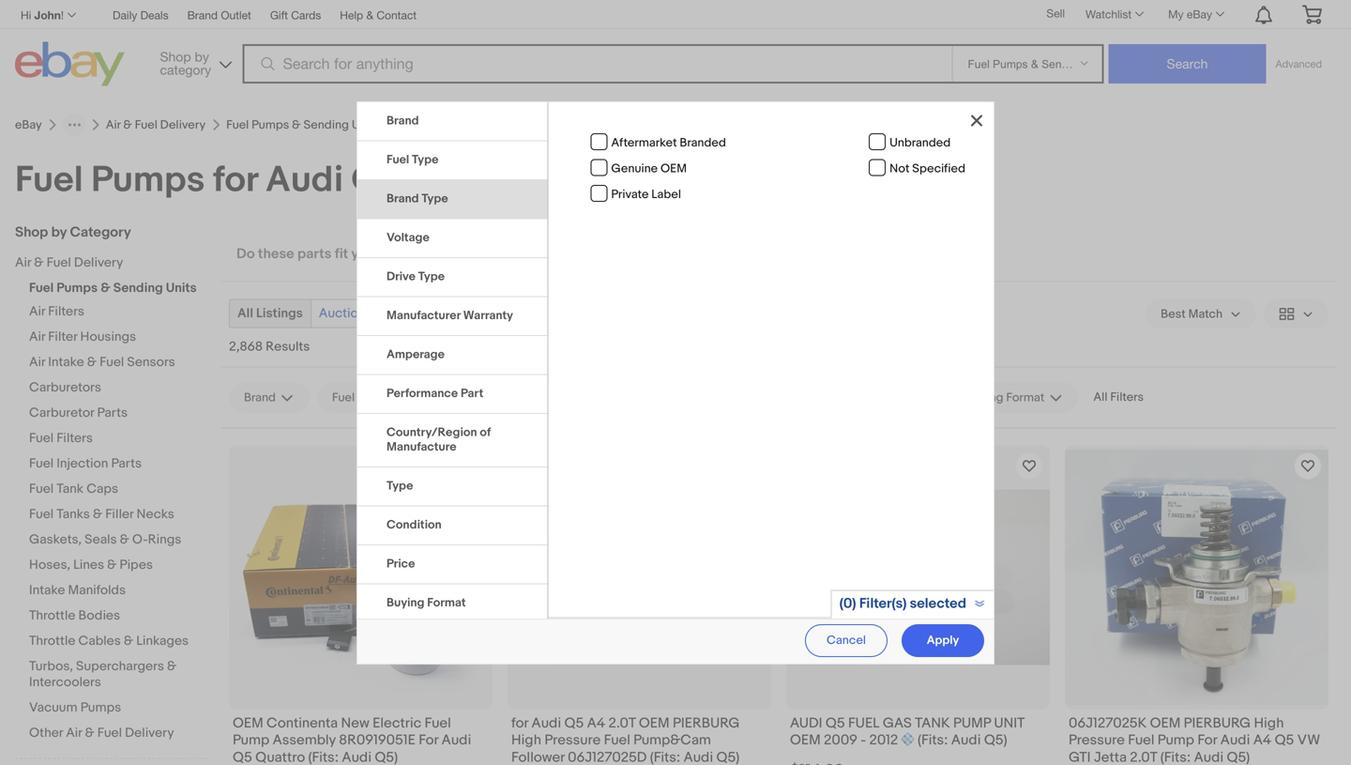 Task type: locate. For each thing, give the bounding box(es) containing it.
intake down hoses,
[[29, 583, 65, 598]]

audi
[[266, 159, 343, 202], [532, 715, 562, 732], [442, 732, 471, 749], [952, 732, 981, 749], [1221, 732, 1251, 749], [342, 749, 372, 765], [684, 749, 714, 765], [1195, 749, 1224, 765]]

pressure
[[545, 732, 601, 749], [1069, 732, 1126, 749]]

daily
[[113, 8, 137, 22]]

air & fuel delivery
[[106, 118, 206, 132]]

apply button
[[902, 624, 985, 657]]

0 vertical spatial filters
[[48, 304, 84, 320]]

private
[[612, 187, 649, 202]]

country/region of manufacture
[[387, 425, 491, 454]]

a4
[[587, 715, 606, 732], [1254, 732, 1272, 749]]

fuel tank caps link
[[29, 481, 207, 499]]

0 vertical spatial sending
[[304, 118, 349, 132]]

0 horizontal spatial pressure
[[545, 732, 601, 749]]

delivery for air & fuel delivery fuel pumps & sending units air filters air filter housings air intake & fuel sensors carburetors carburetor parts fuel filters fuel injection parts fuel tank caps fuel tanks & filler necks gaskets, seals & o-rings hoses, lines & pipes intake manifolds throttle bodies throttle cables & linkages turbos, superchargers & intercoolers vacuum pumps other air & fuel delivery
[[74, 255, 123, 271]]

fuel inside tab list
[[387, 153, 409, 167]]

watchlist
[[1086, 8, 1132, 21]]

fuel
[[849, 715, 880, 732]]

ebay link
[[15, 118, 42, 132]]

for inside the for audi q5 a4 2.0t oem pierburg high pressure fuel pump&cam follower 06j127025d (fits: audi q5)
[[512, 715, 529, 732]]

2 vertical spatial filters
[[57, 430, 93, 446]]

a4 left vw at the bottom of page
[[1254, 732, 1272, 749]]

pressure inside 06j127025k oem pierburg high pressure fuel pump for audi a4 q5 vw gti jetta 2.0t (fits: audi q5)
[[1069, 732, 1126, 749]]

other
[[29, 725, 63, 741]]

parts
[[298, 245, 332, 262]]

2 pump from the left
[[1158, 732, 1195, 749]]

ebay inside account navigation
[[1187, 8, 1213, 21]]

0 vertical spatial for
[[213, 159, 258, 202]]

my ebay link
[[1159, 3, 1234, 25]]

2 vertical spatial delivery
[[125, 725, 174, 741]]

1 horizontal spatial ebay
[[1187, 8, 1213, 21]]

high inside the for audi q5 a4 2.0t oem pierburg high pressure fuel pump&cam follower 06j127025d (fits: audi q5)
[[512, 732, 542, 749]]

0 horizontal spatial units
[[166, 280, 197, 296]]

1 vertical spatial throttle
[[29, 633, 75, 649]]

all inside 'all listings' link
[[238, 306, 253, 322]]

filter(s)
[[860, 595, 907, 612]]

q5 inside oem continenta new electric fuel pump assembly 8r0919051e for audi q5 quattro (fits: audi q5)
[[233, 749, 252, 765]]

delivery down vacuum pumps link
[[125, 725, 174, 741]]

oem down audi
[[790, 732, 821, 749]]

1 horizontal spatial all
[[1094, 390, 1108, 405]]

1 vertical spatial all
[[1094, 390, 1108, 405]]

pumps up other air & fuel delivery link
[[80, 700, 121, 716]]

tab list containing brand
[[358, 102, 548, 765]]

selected
[[910, 595, 967, 612]]

(fits: right jetta
[[1161, 749, 1191, 765]]

brand up voltage
[[387, 192, 419, 206]]

1 vertical spatial intake
[[29, 583, 65, 598]]

pierburg inside 06j127025k oem pierburg high pressure fuel pump for audi a4 q5 vw gti jetta 2.0t (fits: audi q5)
[[1184, 715, 1251, 732]]

aftermarket branded
[[612, 136, 726, 150]]

daily deals link
[[113, 6, 169, 26]]

parts down fuel filters link
[[111, 456, 142, 472]]

oem up quattro
[[233, 715, 264, 732]]

fuel inside the for audi q5 a4 2.0t oem pierburg high pressure fuel pump&cam follower 06j127025d (fits: audi q5)
[[604, 732, 631, 749]]

for up the do
[[213, 159, 258, 202]]

(fits:
[[918, 732, 949, 749], [308, 749, 339, 765], [650, 749, 681, 765], [1161, 749, 1191, 765]]

not
[[890, 161, 910, 176]]

1 horizontal spatial pressure
[[1069, 732, 1126, 749]]

delivery up fuel pumps for audi q5
[[160, 118, 206, 132]]

0 horizontal spatial 2.0t
[[609, 715, 636, 732]]

drive
[[387, 269, 416, 284]]

1 for from the left
[[419, 732, 439, 749]]

0 vertical spatial ebay
[[1187, 8, 1213, 21]]

o-
[[132, 532, 148, 548]]

voltage
[[387, 230, 430, 245]]

outlet
[[221, 8, 251, 22]]

oem inside 06j127025k oem pierburg high pressure fuel pump for audi a4 q5 vw gti jetta 2.0t (fits: audi q5)
[[1151, 715, 1181, 732]]

type up brand type
[[412, 153, 439, 167]]

1 vertical spatial units
[[166, 280, 197, 296]]

06j127025d
[[568, 749, 647, 765]]

0 vertical spatial brand
[[187, 8, 218, 22]]

0 vertical spatial units
[[352, 118, 380, 132]]

gas
[[883, 715, 912, 732]]

pierburg
[[673, 715, 740, 732], [1184, 715, 1251, 732]]

2.0t right jetta
[[1131, 749, 1158, 765]]

q5 up 06j127025d at the left
[[565, 715, 584, 732]]

0 horizontal spatial pierburg
[[673, 715, 740, 732]]

carburetors link
[[29, 380, 207, 398]]

brand left outlet
[[187, 8, 218, 22]]

pump inside oem continenta new electric fuel pump assembly 8r0919051e for audi q5 quattro (fits: audi q5)
[[233, 732, 270, 749]]

1 pierburg from the left
[[673, 715, 740, 732]]

none submit inside banner
[[1109, 44, 1267, 84]]

1 vertical spatial for
[[512, 715, 529, 732]]

1 vertical spatial ebay
[[15, 118, 42, 132]]

None submit
[[1109, 44, 1267, 84]]

tank
[[915, 715, 951, 732]]

buy
[[381, 306, 403, 322]]

(0) filter(s) selected button
[[831, 590, 994, 618]]

pressure down '06j127025k'
[[1069, 732, 1126, 749]]

oem continenta new electric fuel pump assembly 8r0919051e for audi q5 quattro (fits: audi q5)
[[233, 715, 471, 765]]

2 pierburg from the left
[[1184, 715, 1251, 732]]

q5 up 2009
[[826, 715, 845, 732]]

gaskets, seals & o-rings link
[[29, 532, 207, 550]]

new
[[341, 715, 370, 732]]

brand up fuel type
[[387, 114, 419, 128]]

0 horizontal spatial pump
[[233, 732, 270, 749]]

help & contact
[[340, 8, 417, 22]]

06j127025k oem pierburg high pressure fuel pump for audi a4 q5 vw gti jetta 2.0t (fits: audi q5)
[[1069, 715, 1321, 765]]

intercoolers
[[29, 675, 101, 690]]

delivery down category
[[74, 255, 123, 271]]

oem right '06j127025k'
[[1151, 715, 1181, 732]]

0 horizontal spatial a4
[[587, 715, 606, 732]]

carburetors
[[29, 380, 101, 396]]

pressure up 06j127025d at the left
[[545, 732, 601, 749]]

q5 left vw at the bottom of page
[[1275, 732, 1295, 749]]

gift cards link
[[270, 6, 321, 26]]

1 horizontal spatial pierburg
[[1184, 715, 1251, 732]]

all filters button
[[1086, 383, 1152, 412]]

delivery
[[160, 118, 206, 132], [74, 255, 123, 271], [125, 725, 174, 741]]

(fits: down tank at the right bottom of page
[[918, 732, 949, 749]]

carburetor
[[29, 405, 94, 421]]

air & fuel delivery link up fuel pumps for audi q5
[[106, 118, 206, 132]]

branded
[[680, 136, 726, 150]]

0 horizontal spatial sending
[[113, 280, 163, 296]]

2012
[[870, 732, 899, 749]]

high inside 06j127025k oem pierburg high pressure fuel pump for audi a4 q5 vw gti jetta 2.0t (fits: audi q5)
[[1255, 715, 1285, 732]]

intake up carburetors
[[48, 354, 84, 370]]

2 throttle from the top
[[29, 633, 75, 649]]

0 vertical spatial throttle
[[29, 608, 75, 624]]

q5 inside the for audi q5 a4 2.0t oem pierburg high pressure fuel pump&cam follower 06j127025d (fits: audi q5)
[[565, 715, 584, 732]]

1 horizontal spatial a4
[[1254, 732, 1272, 749]]

0 vertical spatial delivery
[[160, 118, 206, 132]]

fuel inside 06j127025k oem pierburg high pressure fuel pump for audi a4 q5 vw gti jetta 2.0t (fits: audi q5)
[[1129, 732, 1155, 749]]

parts
[[97, 405, 128, 421], [111, 456, 142, 472]]

1 horizontal spatial units
[[352, 118, 380, 132]]

type right drive
[[418, 269, 445, 284]]

continenta
[[267, 715, 338, 732]]

air & fuel delivery link down category
[[15, 255, 193, 273]]

0 horizontal spatial high
[[512, 732, 542, 749]]

1 vertical spatial sending
[[113, 280, 163, 296]]

1 pump from the left
[[233, 732, 270, 749]]

all listings link
[[230, 300, 311, 327]]

1 horizontal spatial 2.0t
[[1131, 749, 1158, 765]]

oem up the pump&cam
[[639, 715, 670, 732]]

(0) filter(s) selected dialog
[[0, 0, 1352, 765]]

units
[[352, 118, 380, 132], [166, 280, 197, 296]]

auction
[[319, 306, 365, 322]]

(fits: inside oem continenta new electric fuel pump assembly 8r0919051e for audi q5 quattro (fits: audi q5)
[[308, 749, 339, 765]]

06j127025k oem pierburg high pressure fuel pump for audi a4 q5 vw gti jetta 2.0t (fits: audi q5) link
[[1069, 715, 1326, 765]]

1 horizontal spatial pump
[[1158, 732, 1195, 749]]

carburetor parts link
[[29, 405, 207, 423]]

0 horizontal spatial for
[[419, 732, 439, 749]]

1 vertical spatial 2.0t
[[1131, 749, 1158, 765]]

all for all filters
[[1094, 390, 1108, 405]]

1 horizontal spatial high
[[1255, 715, 1285, 732]]

q5)
[[985, 732, 1008, 749], [375, 749, 398, 765], [717, 749, 740, 765], [1227, 749, 1251, 765]]

2 for from the left
[[1198, 732, 1218, 749]]

throttle up turbos,
[[29, 633, 75, 649]]

all inside all filters button
[[1094, 390, 1108, 405]]

tab list
[[358, 102, 548, 765]]

0 vertical spatial 2.0t
[[609, 715, 636, 732]]

category
[[70, 224, 131, 241]]

air & fuel delivery fuel pumps & sending units air filters air filter housings air intake & fuel sensors carburetors carburetor parts fuel filters fuel injection parts fuel tank caps fuel tanks & filler necks gaskets, seals & o-rings hoses, lines & pipes intake manifolds throttle bodies throttle cables & linkages turbos, superchargers & intercoolers vacuum pumps other air & fuel delivery
[[15, 255, 197, 741]]

account navigation
[[15, 0, 1337, 29]]

(fits: down assembly
[[308, 749, 339, 765]]

1 horizontal spatial for
[[512, 715, 529, 732]]

sell
[[1047, 7, 1065, 20]]

1 pressure from the left
[[545, 732, 601, 749]]

1 vertical spatial brand
[[387, 114, 419, 128]]

type
[[412, 153, 439, 167], [422, 192, 448, 206], [418, 269, 445, 284], [387, 479, 413, 493]]

brand
[[187, 8, 218, 22], [387, 114, 419, 128], [387, 192, 419, 206]]

price
[[387, 557, 415, 571]]

for up follower
[[512, 715, 529, 732]]

q5 inside 06j127025k oem pierburg high pressure fuel pump for audi a4 q5 vw gti jetta 2.0t (fits: audi q5)
[[1275, 732, 1295, 749]]

06j127025k
[[1069, 715, 1147, 732]]

air filters link
[[29, 304, 207, 322]]

tanks
[[57, 506, 90, 522]]

(fits: down the pump&cam
[[650, 749, 681, 765]]

banner
[[15, 0, 1337, 91]]

help
[[340, 8, 363, 22]]

2 vertical spatial brand
[[387, 192, 419, 206]]

parts down carburetors link in the left of the page
[[97, 405, 128, 421]]

fuel pumps & sending units link
[[226, 118, 380, 132]]

pressure inside the for audi q5 a4 2.0t oem pierburg high pressure fuel pump&cam follower 06j127025d (fits: audi q5)
[[545, 732, 601, 749]]

2 pressure from the left
[[1069, 732, 1126, 749]]

manifolds
[[68, 583, 126, 598]]

for audi q5 a4 2.0t oem pierburg high pressure fuel pump&cam follower 06j127025d image
[[508, 490, 772, 665]]

fuel filters link
[[29, 430, 207, 448]]

0 horizontal spatial for
[[213, 159, 258, 202]]

1 horizontal spatial for
[[1198, 732, 1218, 749]]

throttle left bodies
[[29, 608, 75, 624]]

1 vertical spatial delivery
[[74, 255, 123, 271]]

pumps
[[252, 118, 289, 132], [91, 159, 205, 202], [57, 280, 98, 296], [80, 700, 121, 716]]

brand for brand
[[387, 114, 419, 128]]

ebay
[[1187, 8, 1213, 21], [15, 118, 42, 132]]

brand for brand outlet
[[187, 8, 218, 22]]

audi
[[790, 715, 823, 732]]

oem down aftermarket branded in the top of the page
[[661, 161, 687, 176]]

1 vertical spatial filters
[[1111, 390, 1144, 405]]

2.0t inside the for audi q5 a4 2.0t oem pierburg high pressure fuel pump&cam follower 06j127025d (fits: audi q5)
[[609, 715, 636, 732]]

a4 up 06j127025d at the left
[[587, 715, 606, 732]]

type up condition
[[387, 479, 413, 493]]

0 vertical spatial all
[[238, 306, 253, 322]]

for audi q5 a4 2.0t oem pierburg high pressure fuel pump&cam follower 06j127025d (fits: audi q5) link
[[512, 715, 768, 765]]

q5 left quattro
[[233, 749, 252, 765]]

type down fuel type
[[422, 192, 448, 206]]

brand inside account navigation
[[187, 8, 218, 22]]

all
[[238, 306, 253, 322], [1094, 390, 1108, 405]]

0 horizontal spatial all
[[238, 306, 253, 322]]

hoses, lines & pipes link
[[29, 557, 207, 575]]

cables
[[78, 633, 121, 649]]

q5) inside audi q5 fuel gas tank pump unit oem 2009 - 2012 💠 (fits: audi q5)
[[985, 732, 1008, 749]]

2.0t up 06j127025d at the left
[[609, 715, 636, 732]]

fuel inside oem continenta new electric fuel pump assembly 8r0919051e for audi q5 quattro (fits: audi q5)
[[425, 715, 451, 732]]



Task type: describe. For each thing, give the bounding box(es) containing it.
pierburg inside the for audi q5 a4 2.0t oem pierburg high pressure fuel pump&cam follower 06j127025d (fits: audi q5)
[[673, 715, 740, 732]]

oem continenta new electric fuel pump assembly 8r0919051e for audi q5 quattro image
[[229, 445, 493, 709]]

for inside 06j127025k oem pierburg high pressure fuel pump for audi a4 q5 vw gti jetta 2.0t (fits: audi q5)
[[1198, 732, 1218, 749]]

manufacture
[[387, 440, 457, 454]]

genuine
[[612, 161, 658, 176]]

sell link
[[1039, 7, 1074, 20]]

gaskets,
[[29, 532, 82, 548]]

a4 inside 06j127025k oem pierburg high pressure fuel pump for audi a4 q5 vw gti jetta 2.0t (fits: audi q5)
[[1254, 732, 1272, 749]]

tab list inside "(0) filter(s) selected" dialog
[[358, 102, 548, 765]]

0 vertical spatial air & fuel delivery link
[[106, 118, 206, 132]]

delivery for air & fuel delivery
[[160, 118, 206, 132]]

by
[[51, 224, 67, 241]]

0 horizontal spatial ebay
[[15, 118, 42, 132]]

sending inside air & fuel delivery fuel pumps & sending units air filters air filter housings air intake & fuel sensors carburetors carburetor parts fuel filters fuel injection parts fuel tank caps fuel tanks & filler necks gaskets, seals & o-rings hoses, lines & pipes intake manifolds throttle bodies throttle cables & linkages turbos, superchargers & intercoolers vacuum pumps other air & fuel delivery
[[113, 280, 163, 296]]

advanced
[[1276, 58, 1323, 70]]

06j127025k oem pierburg high pressure fuel pump for audi a4 q5 vw gti jetta 2.0t image
[[1066, 450, 1329, 705]]

aftermarket
[[612, 136, 677, 150]]

audi q5 fuel gas tank pump unit oem 2009 - 2012 💠 (fits: audi q5) link
[[790, 715, 1047, 754]]

condition
[[387, 518, 442, 532]]

(fits: inside audi q5 fuel gas tank pump unit oem 2009 - 2012 💠 (fits: audi q5)
[[918, 732, 949, 749]]

oem inside oem continenta new electric fuel pump assembly 8r0919051e for audi q5 quattro (fits: audi q5)
[[233, 715, 264, 732]]

daily deals
[[113, 8, 169, 22]]

filter
[[48, 329, 77, 345]]

other air & fuel delivery link
[[29, 725, 207, 743]]

💠
[[902, 732, 915, 749]]

1 horizontal spatial sending
[[304, 118, 349, 132]]

superchargers
[[76, 659, 164, 675]]

sensors
[[127, 354, 175, 370]]

q5) inside oem continenta new electric fuel pump assembly 8r0919051e for audi q5 quattro (fits: audi q5)
[[375, 749, 398, 765]]

1 vertical spatial air & fuel delivery link
[[15, 255, 193, 273]]

drive type
[[387, 269, 445, 284]]

pumps down air & fuel delivery
[[91, 159, 205, 202]]

tap to watch item - audi q5 fuel gas tank pump unit oem 2009 - 2012 💠 image
[[1017, 453, 1043, 479]]

pump inside 06j127025k oem pierburg high pressure fuel pump for audi a4 q5 vw gti jetta 2.0t (fits: audi q5)
[[1158, 732, 1195, 749]]

quattro
[[255, 749, 305, 765]]

format
[[427, 596, 466, 610]]

buying
[[387, 596, 425, 610]]

units inside air & fuel delivery fuel pumps & sending units air filters air filter housings air intake & fuel sensors carburetors carburetor parts fuel filters fuel injection parts fuel tank caps fuel tanks & filler necks gaskets, seals & o-rings hoses, lines & pipes intake manifolds throttle bodies throttle cables & linkages turbos, superchargers & intercoolers vacuum pumps other air & fuel delivery
[[166, 280, 197, 296]]

type for brand type
[[422, 192, 448, 206]]

pumps up fuel pumps for audi q5
[[252, 118, 289, 132]]

amperage
[[387, 347, 445, 362]]

(fits: inside 06j127025k oem pierburg high pressure fuel pump for audi a4 q5 vw gti jetta 2.0t (fits: audi q5)
[[1161, 749, 1191, 765]]

brand type
[[387, 192, 448, 206]]

assembly
[[273, 732, 336, 749]]

lines
[[73, 557, 104, 573]]

oem inside "(0) filter(s) selected" dialog
[[661, 161, 687, 176]]

my
[[1169, 8, 1184, 21]]

0 vertical spatial parts
[[97, 405, 128, 421]]

q5 inside audi q5 fuel gas tank pump unit oem 2009 - 2012 💠 (fits: audi q5)
[[826, 715, 845, 732]]

brand for brand type
[[387, 192, 419, 206]]

throttle cables & linkages link
[[29, 633, 207, 651]]

(fits: inside the for audi q5 a4 2.0t oem pierburg high pressure fuel pump&cam follower 06j127025d (fits: audi q5)
[[650, 749, 681, 765]]

tap to watch item - 06j127025k oem pierburg high pressure fuel pump for audi a4 q5 vw gti jetta 2.0t image
[[1296, 453, 1322, 479]]

oem inside audi q5 fuel gas tank pump unit oem 2009 - 2012 💠 (fits: audi q5)
[[790, 732, 821, 749]]

type for fuel type
[[412, 153, 439, 167]]

cancel button
[[805, 624, 888, 657]]

banner containing sell
[[15, 0, 1337, 91]]

manufacturer
[[387, 308, 461, 323]]

2.0t inside 06j127025k oem pierburg high pressure fuel pump for audi a4 q5 vw gti jetta 2.0t (fits: audi q5)
[[1131, 749, 1158, 765]]

auction link
[[311, 300, 373, 327]]

unit
[[995, 715, 1025, 732]]

private label
[[612, 187, 681, 202]]

brand outlet
[[187, 8, 251, 22]]

turbos,
[[29, 659, 73, 675]]

performance
[[387, 386, 458, 401]]

linkages
[[136, 633, 189, 649]]

these
[[258, 245, 294, 262]]

all for all listings
[[238, 306, 253, 322]]

performance part
[[387, 386, 484, 401]]

a4 inside the for audi q5 a4 2.0t oem pierburg high pressure fuel pump&cam follower 06j127025d (fits: audi q5)
[[587, 715, 606, 732]]

pump
[[954, 715, 991, 732]]

fit
[[335, 245, 348, 262]]

results
[[266, 339, 310, 355]]

all listings
[[238, 306, 303, 322]]

type for drive type
[[418, 269, 445, 284]]

buying format
[[387, 596, 466, 610]]

0 vertical spatial intake
[[48, 354, 84, 370]]

your shopping cart image
[[1302, 5, 1324, 24]]

jetta
[[1094, 749, 1127, 765]]

do
[[237, 245, 255, 262]]

necks
[[137, 506, 174, 522]]

shop
[[15, 224, 48, 241]]

q5) inside 06j127025k oem pierburg high pressure fuel pump for audi a4 q5 vw gti jetta 2.0t (fits: audi q5)
[[1227, 749, 1251, 765]]

buy it now
[[381, 306, 443, 322]]

for inside oem continenta new electric fuel pump assembly 8r0919051e for audi q5 quattro (fits: audi q5)
[[419, 732, 439, 749]]

-
[[861, 732, 867, 749]]

1 throttle from the top
[[29, 608, 75, 624]]

q5) inside the for audi q5 a4 2.0t oem pierburg high pressure fuel pump&cam follower 06j127025d (fits: audi q5)
[[717, 749, 740, 765]]

pipes
[[120, 557, 153, 573]]

cancel
[[827, 633, 866, 648]]

throttle bodies link
[[29, 608, 207, 626]]

cards
[[291, 8, 321, 22]]

all filters
[[1094, 390, 1144, 405]]

air filter housings link
[[29, 329, 207, 347]]

audi q5 fuel gas tank pump unit oem 2009 - 2012 💠 image
[[787, 489, 1050, 665]]

not specified
[[890, 161, 966, 176]]

filters inside all filters button
[[1111, 390, 1144, 405]]

tap to watch item - oem continenta new electric fuel pump assembly 8r0919051e for audi q5 quattro image
[[459, 453, 485, 479]]

specified
[[913, 161, 966, 176]]

fuel injection parts link
[[29, 456, 207, 474]]

vacuum pumps link
[[29, 700, 207, 718]]

2,868 results
[[229, 339, 310, 355]]

oem inside the for audi q5 a4 2.0t oem pierburg high pressure fuel pump&cam follower 06j127025d (fits: audi q5)
[[639, 715, 670, 732]]

gift cards
[[270, 8, 321, 22]]

oem continenta new electric fuel pump assembly 8r0919051e for audi q5 quattro (fits: audi q5) link
[[233, 715, 489, 765]]

fuel tanks & filler necks link
[[29, 506, 207, 524]]

contact
[[377, 8, 417, 22]]

bodies
[[78, 608, 120, 624]]

buy it now link
[[374, 300, 451, 327]]

filler
[[105, 506, 134, 522]]

pumps up air filters link
[[57, 280, 98, 296]]

& inside help & contact link
[[367, 8, 374, 22]]

audi inside audi q5 fuel gas tank pump unit oem 2009 - 2012 💠 (fits: audi q5)
[[952, 732, 981, 749]]

seals
[[85, 532, 117, 548]]

label
[[652, 187, 681, 202]]

1 vertical spatial parts
[[111, 456, 142, 472]]

audi q5 fuel gas tank pump unit oem 2009 - 2012 💠 (fits: audi q5)
[[790, 715, 1025, 749]]

(0)
[[840, 595, 857, 612]]

rings
[[148, 532, 182, 548]]

find
[[440, 245, 467, 262]]

(0) filter(s) selected
[[840, 595, 967, 612]]

manufacturer warranty
[[387, 308, 513, 323]]

q5 up voltage
[[351, 159, 401, 202]]



Task type: vqa. For each thing, say whether or not it's contained in the screenshot.
Cancel
yes



